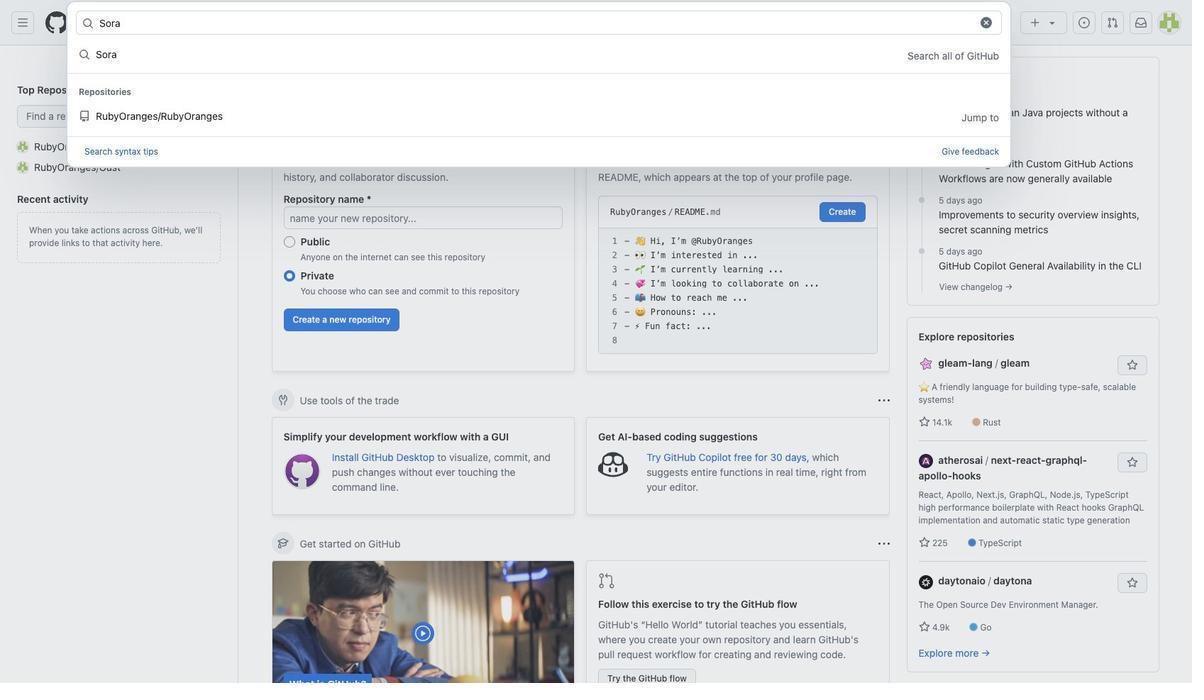 Task type: locate. For each thing, give the bounding box(es) containing it.
2 star this repository image from the top
[[1127, 457, 1138, 469]]

@atherosai profile image
[[919, 455, 933, 469]]

star this repository image
[[1127, 360, 1138, 371], [1127, 457, 1138, 469]]

0 vertical spatial star this repository image
[[1127, 360, 1138, 371]]

star this repository image
[[1127, 578, 1138, 589]]

rubyoranges image
[[17, 141, 28, 152]]

star image for @daytonaio profile icon
[[919, 622, 930, 633]]

star image down @daytonaio profile icon
[[919, 622, 930, 633]]

1 vertical spatial star this repository image
[[1127, 457, 1138, 469]]

None submit
[[820, 202, 866, 222]]

dot fill image
[[917, 143, 928, 155], [917, 195, 928, 206], [917, 246, 928, 257]]

tools image
[[277, 395, 289, 406]]

issue opened image
[[1079, 17, 1090, 28]]

3 star image from the top
[[919, 622, 930, 633]]

1 star image from the top
[[919, 417, 930, 428]]

0 vertical spatial star image
[[919, 417, 930, 428]]

gust image
[[17, 162, 28, 173]]

0 vertical spatial dot fill image
[[917, 143, 928, 155]]

homepage image
[[45, 11, 68, 34]]

none radio inside start a new repository element
[[284, 270, 295, 282]]

2 star image from the top
[[919, 538, 930, 549]]

None radio
[[284, 236, 295, 248]]

git pull request image
[[598, 573, 616, 590]]

@daytonaio profile image
[[919, 575, 933, 590]]

1 star this repository image from the top
[[1127, 360, 1138, 371]]

None radio
[[284, 270, 295, 282]]

name your new repository... text field
[[284, 207, 563, 229]]

None text field
[[99, 11, 972, 34]]

none submit inside the introduce yourself with a profile readme element
[[820, 202, 866, 222]]

why am i seeing this? image
[[879, 395, 890, 406]]

star image
[[919, 417, 930, 428], [919, 538, 930, 549], [919, 622, 930, 633]]

try the github flow element
[[586, 561, 890, 684]]

@gleam-lang profile image
[[919, 357, 933, 372]]

git pull request image
[[1107, 17, 1119, 28]]

2 vertical spatial dot fill image
[[917, 246, 928, 257]]

star image up @atherosai profile icon
[[919, 417, 930, 428]]

2 vertical spatial star image
[[919, 622, 930, 633]]

1 vertical spatial dot fill image
[[917, 195, 928, 206]]

play image
[[415, 625, 432, 642]]

introduce yourself with a profile readme element
[[586, 122, 890, 372]]

dialog
[[67, 1, 1012, 167]]

1 vertical spatial star image
[[919, 538, 930, 549]]

github desktop image
[[284, 453, 321, 490]]

star image up @daytonaio profile icon
[[919, 538, 930, 549]]



Task type: describe. For each thing, give the bounding box(es) containing it.
2 dot fill image from the top
[[917, 195, 928, 206]]

none radio inside start a new repository element
[[284, 236, 295, 248]]

triangle down image
[[1047, 17, 1059, 28]]

3 dot fill image from the top
[[917, 246, 928, 257]]

1 dot fill image from the top
[[917, 143, 928, 155]]

star this repository image for @atherosai profile icon
[[1127, 457, 1138, 469]]

start a new repository element
[[272, 122, 575, 372]]

explore element
[[907, 57, 1160, 684]]

Find a repository… text field
[[17, 105, 221, 128]]

plus image
[[1030, 17, 1041, 28]]

suggestions list box
[[67, 38, 1011, 136]]

why am i seeing this? image
[[879, 538, 890, 550]]

star image for @gleam-lang profile image
[[919, 417, 930, 428]]

notifications image
[[1136, 17, 1147, 28]]

get ai-based coding suggestions element
[[586, 417, 890, 515]]

star this repository image for @gleam-lang profile image
[[1127, 360, 1138, 371]]

command palette image
[[986, 17, 997, 28]]

what is github? element
[[272, 561, 575, 684]]

what is github? image
[[272, 562, 574, 684]]

explore repositories navigation
[[907, 317, 1160, 673]]

filter image
[[820, 64, 831, 75]]

star image for @atherosai profile icon
[[919, 538, 930, 549]]

simplify your development workflow with a gui element
[[272, 417, 575, 515]]

mortar board image
[[277, 538, 289, 549]]

Top Repositories search field
[[17, 105, 221, 128]]



Task type: vqa. For each thing, say whether or not it's contained in the screenshot.
2nd Edit
no



